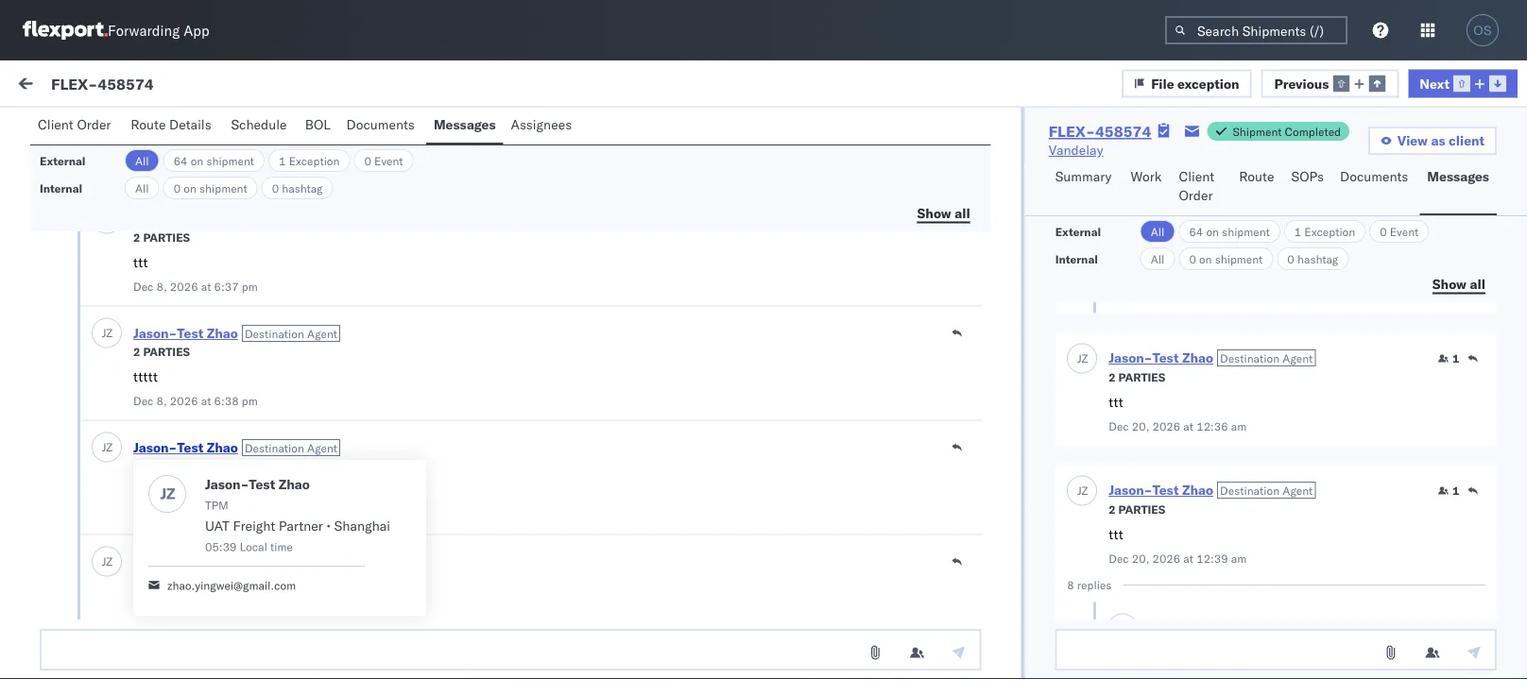 Task type: locate. For each thing, give the bounding box(es) containing it.
work
[[183, 78, 214, 94], [1131, 168, 1162, 185]]

(edited) down zhao.yingwei@gmail.com
[[133, 624, 181, 638]]

flex-458574
[[51, 74, 154, 93], [1049, 122, 1152, 141]]

2 parties button for ttttt dec 8, 2026 at 6:38 pm
[[133, 344, 190, 360]]

dec for ttt dec 8, 2026 at 6:37 pm
[[133, 280, 154, 295]]

0 vertical spatial exception
[[289, 154, 340, 168]]

0 vertical spatial client
[[38, 116, 74, 133]]

1 vertical spatial 2026,
[[573, 305, 610, 321]]

0 vertical spatial pst
[[677, 220, 701, 236]]

1 (0) from the left
[[83, 120, 108, 137]]

documents down "view"
[[1341, 168, 1409, 185]]

linjia
[[144, 483, 179, 500]]

j z for (edited)  dec 8, 2026 at 6:38 pm
[[102, 441, 113, 455]]

message list
[[220, 120, 302, 137]]

messages button down client
[[1420, 160, 1498, 216]]

work right import
[[183, 78, 214, 94]]

(edited) down prasad at left top
[[133, 166, 181, 180]]

0 hashtag down 6:36 on the left of the page
[[272, 181, 323, 195]]

2 parties up prasad at left top
[[133, 117, 190, 131]]

0 vertical spatial 2026,
[[573, 220, 610, 236]]

shipment
[[206, 154, 254, 168], [199, 181, 247, 195], [1223, 225, 1271, 239], [1216, 252, 1263, 266]]

jason-test zhao button for ttt dec 20, 2026 at 12:36 am
[[1109, 350, 1214, 366]]

2 (edited) from the top
[[133, 509, 181, 523]]

item/shipment
[[1261, 164, 1339, 178]]

2 pst from the top
[[677, 305, 701, 321]]

1 vertical spatial test
[[57, 493, 80, 509]]

1 horizontal spatial show all
[[1433, 276, 1486, 292]]

1 1 button from the top
[[1438, 351, 1460, 366]]

j
[[102, 97, 106, 112], [65, 207, 68, 219], [102, 326, 106, 340], [1077, 351, 1082, 365], [102, 441, 106, 455], [1077, 484, 1082, 498], [160, 485, 166, 503], [102, 555, 106, 569], [65, 632, 68, 644]]

pm inside ttttt dec 8, 2026 at 6:38 pm
[[242, 395, 258, 409]]

0 vertical spatial hashtag
[[282, 181, 323, 195]]

0 vertical spatial order
[[77, 116, 111, 133]]

0 vertical spatial work
[[183, 78, 214, 94]]

zhao inside jason-test zhao tpm uat freight partner • shanghai 05:39 local time
[[279, 477, 310, 493]]

all
[[135, 154, 149, 168], [135, 181, 149, 195], [1151, 225, 1165, 239], [1151, 252, 1165, 266]]

0 vertical spatial internal
[[127, 120, 173, 137]]

1 vertical spatial show all button
[[1422, 270, 1498, 299]]

hashtag
[[282, 181, 323, 195], [1298, 252, 1339, 266]]

2 vertical spatial test
[[57, 578, 80, 594]]

0 horizontal spatial 64
[[174, 154, 188, 168]]

1 horizontal spatial work
[[1131, 168, 1162, 185]]

external
[[30, 120, 80, 137], [40, 154, 86, 168], [1056, 225, 1102, 239]]

1 exception down bol button
[[279, 154, 340, 168]]

dec for (edited)  dec 8, 2026 at 6:38 pm
[[183, 509, 204, 523]]

message
[[220, 120, 275, 137], [59, 164, 104, 178]]

destination for ttt dec 20, 2026 at 12:36 am
[[1220, 351, 1280, 365]]

exception down 'sops' button at right
[[1305, 225, 1356, 239]]

documents button right bol in the left of the page
[[339, 108, 426, 145]]

2 parties up @ (edited)  dec 8, 2026 at 6:39 pm
[[133, 574, 190, 589]]

12:35
[[613, 305, 650, 321]]

@
[[133, 140, 144, 156], [133, 483, 144, 500], [133, 598, 144, 614], [57, 663, 68, 679]]

jason-test zhao up 'liu'
[[92, 630, 192, 647]]

1 horizontal spatial hashtag
[[1298, 252, 1339, 266]]

work up external (0) in the top left of the page
[[54, 73, 103, 99]]

1 vertical spatial documents button
[[1333, 160, 1420, 216]]

8, up 05:39
[[207, 509, 217, 523]]

0 vertical spatial work
[[54, 73, 103, 99]]

agent for ttttt dec 8, 2026 at 6:38 pm
[[307, 327, 338, 341]]

(0) for external (0)
[[83, 120, 108, 137]]

0 vertical spatial 1 exception
[[279, 154, 340, 168]]

z for uat freight partner • shanghai
[[166, 485, 175, 503]]

on
[[191, 154, 204, 168], [184, 181, 197, 195], [1207, 225, 1220, 239], [1200, 252, 1213, 266]]

zhao.yingwei@gmail.com
[[167, 579, 296, 593]]

2 parties button
[[133, 115, 190, 131], [133, 229, 190, 246], [133, 344, 190, 360], [1109, 369, 1166, 385], [133, 458, 190, 475], [1109, 501, 1166, 518], [133, 572, 190, 589]]

j z for (edited)  dec 8, 2026 at 6:39 pm
[[102, 555, 113, 569]]

1 horizontal spatial (0)
[[177, 120, 201, 137]]

jason-test zhao down linjia
[[92, 545, 192, 562]]

8, down test1 at the left
[[207, 166, 217, 180]]

2 parties up ttt dec 20, 2026 at 12:36 am
[[1109, 371, 1166, 385]]

1 vertical spatial 12:36
[[1197, 420, 1228, 434]]

0 on shipment down route button
[[1190, 252, 1263, 266]]

2026, left 12:35
[[573, 305, 610, 321]]

2 am from the top
[[1231, 552, 1247, 566]]

2 parties up the ttt dec 20, 2026 at 12:39 am
[[1109, 503, 1166, 517]]

message left list
[[220, 120, 275, 137]]

05:39
[[205, 540, 237, 555]]

2026 inside ttt dec 8, 2026 at 6:37 pm
[[170, 280, 198, 295]]

1 button for ttt dec 20, 2026 at 12:36 am
[[1438, 351, 1460, 366]]

jason-test zhao button for @ (edited)  dec 8, 2026 at 6:39 pm
[[133, 555, 238, 571]]

8, left 6:37
[[157, 280, 167, 295]]

z for dec 20, 2026 at 12:36 am
[[1082, 351, 1088, 365]]

file exception button
[[1122, 69, 1252, 98], [1122, 69, 1252, 98]]

@ for @ (edited)  dec 8, 2026 at 6:39 pm
[[133, 598, 144, 614]]

all for show all button to the right
[[1471, 276, 1486, 292]]

2 parties button for ttt dec 20, 2026 at 12:39 am
[[1109, 501, 1166, 518]]

exception
[[289, 154, 340, 168], [1305, 225, 1356, 239]]

message inside button
[[220, 120, 275, 137]]

ttt inside ttt dec 20, 2026 at 12:36 am
[[1109, 394, 1123, 410]]

jason-test zhao button up linjia test button
[[133, 440, 238, 457]]

dec for ttt dec 20, 2026 at 12:39 am
[[1109, 552, 1129, 566]]

1 vertical spatial message
[[59, 164, 104, 178]]

all
[[955, 205, 971, 221], [1471, 276, 1486, 292]]

0 vertical spatial am
[[653, 220, 674, 236]]

1 vertical spatial external
[[40, 154, 86, 168]]

2 for ttt dec 8, 2026 at 6:37 pm
[[133, 231, 140, 245]]

pm for ttttt dec 8, 2026 at 6:38 pm
[[242, 395, 258, 409]]

1 horizontal spatial messages
[[1428, 168, 1490, 185]]

jason-test zhao
[[92, 205, 192, 221], [133, 211, 238, 228], [92, 290, 192, 306], [92, 375, 192, 391], [92, 460, 192, 477], [92, 545, 192, 562], [92, 630, 192, 647]]

at for ttt dec 8, 2026 at 6:37 pm
[[201, 280, 211, 295]]

exception for show all button to the right
[[1305, 225, 1356, 239]]

jason-test zhao destination agent down 6:37
[[133, 326, 338, 342]]

ttt inside ttt dec 8, 2026 at 6:37 pm
[[133, 254, 148, 271]]

0 horizontal spatial 6:38
[[214, 395, 239, 409]]

2 1 button from the top
[[1438, 484, 1460, 499]]

1 vertical spatial 0 event
[[1381, 225, 1419, 239]]

20, inside ttt dec 20, 2026 at 12:36 am
[[1132, 420, 1150, 434]]

test
[[177, 97, 204, 113], [134, 205, 159, 221], [177, 211, 204, 228], [134, 290, 159, 306], [177, 326, 204, 342], [1152, 350, 1179, 366], [134, 375, 159, 391], [177, 440, 204, 457], [134, 460, 159, 477], [249, 477, 275, 493], [1152, 482, 1179, 499], [182, 483, 209, 500], [134, 545, 159, 562], [177, 555, 204, 571], [134, 630, 159, 647]]

test down test msg
[[57, 493, 80, 509]]

order down my work
[[77, 116, 111, 133]]

agent for ttt dec 20, 2026 at 12:39 am
[[1283, 483, 1313, 498]]

work right 'related'
[[1234, 164, 1258, 178]]

1 vertical spatial flex-458574
[[1049, 122, 1152, 141]]

am
[[653, 220, 674, 236], [653, 305, 674, 321]]

0 vertical spatial show
[[918, 205, 952, 221]]

at for (edited)  dec 8, 2026 at 6:38 pm
[[251, 509, 261, 523]]

jason-test zhao destination agent up the ttt dec 20, 2026 at 12:39 am
[[1109, 482, 1313, 499]]

64 on shipment down the details
[[174, 154, 254, 168]]

1 horizontal spatial 12:36
[[1197, 420, 1228, 434]]

dec inside ttt dec 8, 2026 at 6:37 pm
[[133, 280, 154, 295]]

1 vertical spatial 0 on shipment
[[1190, 252, 1263, 266]]

1 horizontal spatial messages button
[[1420, 160, 1498, 216]]

2 parties button for ttt dec 8, 2026 at 6:37 pm
[[133, 229, 190, 246]]

dec
[[183, 166, 204, 180], [522, 220, 545, 236], [133, 280, 154, 295], [522, 305, 545, 321], [133, 395, 154, 409], [1109, 420, 1129, 434], [183, 509, 204, 523], [1109, 552, 1129, 566], [183, 624, 204, 638]]

None text field
[[40, 630, 982, 671], [1056, 630, 1498, 671], [40, 630, 982, 671], [1056, 630, 1498, 671]]

8, down the ttttt
[[157, 395, 167, 409]]

0 horizontal spatial show all
[[918, 205, 971, 221]]

documents button down "view"
[[1333, 160, 1420, 216]]

6:38 inside ttttt dec 8, 2026 at 6:38 pm
[[214, 395, 239, 409]]

at inside ttt dec 20, 2026 at 12:36 am
[[1184, 420, 1194, 434]]

work
[[54, 73, 103, 99], [1234, 164, 1258, 178]]

1 horizontal spatial all
[[1471, 276, 1486, 292]]

message for message list
[[220, 120, 275, 137]]

route down shipment
[[1240, 168, 1275, 185]]

test inside jason-test zhao tpm uat freight partner • shanghai 05:39 local time
[[249, 477, 275, 493]]

jason-test zhao up linjia
[[92, 460, 192, 477]]

(0) up prasad test1 button
[[177, 120, 201, 137]]

2 vertical spatial internal
[[1056, 252, 1099, 266]]

1 horizontal spatial show
[[1433, 276, 1467, 292]]

1 exception down 'sops' button at right
[[1295, 225, 1356, 239]]

64 left test1 at the left
[[174, 154, 188, 168]]

2 parties button for @ (edited)  dec 8, 2026 at 6:39 pm
[[133, 572, 190, 589]]

internal down summary button
[[1056, 252, 1099, 266]]

1 horizontal spatial work
[[1234, 164, 1258, 178]]

2026,
[[573, 220, 610, 236], [573, 305, 610, 321]]

client order
[[38, 116, 111, 133], [1179, 168, 1215, 204]]

dec inside the ttt dec 20, 2026 at 12:39 am
[[1109, 552, 1129, 566]]

jason-
[[133, 97, 177, 113], [92, 205, 134, 221], [133, 211, 177, 228], [92, 290, 134, 306], [133, 326, 177, 342], [1109, 350, 1152, 366], [92, 375, 134, 391], [133, 440, 177, 457], [92, 460, 134, 477], [205, 477, 249, 493], [1109, 482, 1152, 499], [92, 545, 134, 562], [133, 555, 177, 571], [92, 630, 134, 647]]

work inside button
[[183, 78, 214, 94]]

0 horizontal spatial work
[[183, 78, 214, 94]]

jason-test zhao button
[[133, 97, 238, 113], [133, 211, 238, 228], [133, 326, 238, 342], [1109, 350, 1214, 366], [133, 440, 238, 457], [1109, 482, 1214, 499], [133, 555, 238, 571]]

8, inside ttttt dec 8, 2026 at 6:38 pm
[[157, 395, 167, 409]]

route up prasad at left top
[[131, 116, 166, 133]]

2 parties up the ttttt
[[133, 346, 190, 360]]

work right summary button
[[1131, 168, 1162, 185]]

documents right bol button
[[347, 116, 415, 133]]

0 vertical spatial 1 button
[[1438, 351, 1460, 366]]

pm
[[292, 166, 308, 180], [242, 280, 258, 295], [242, 395, 258, 409], [292, 509, 308, 523], [292, 624, 308, 638]]

@ for @ tao liu
[[57, 663, 68, 679]]

1 vertical spatial -
[[856, 305, 864, 321]]

pm for (edited)  dec 8, 2026 at 6:38 pm
[[292, 509, 308, 523]]

1
[[279, 154, 286, 168], [1295, 225, 1302, 239], [1453, 352, 1460, 366], [1453, 484, 1460, 498]]

route inside route button
[[1240, 168, 1275, 185]]

0 vertical spatial event
[[374, 154, 403, 168]]

2026 inside ttt dec 20, 2026 at 12:36 am
[[1152, 420, 1181, 434]]

pm inside ttt dec 8, 2026 at 6:37 pm
[[242, 280, 258, 295]]

8, inside @ (edited)  dec 8, 2026 at 6:39 pm
[[207, 624, 217, 638]]

1 vertical spatial (edited)
[[133, 509, 181, 523]]

jason-test zhao destination agent up zhao.yingwei@gmail.com
[[133, 555, 338, 571]]

j for dec 20, 2026 at 12:39 am
[[1077, 484, 1082, 498]]

dec for ttttt dec 8, 2026 at 6:38 pm
[[133, 395, 154, 409]]

2026 for (edited)  dec 8, 2026 at 6:36 pm
[[220, 166, 248, 180]]

0 horizontal spatial messages button
[[426, 108, 503, 145]]

2 for ttttt dec 8, 2026 at 6:38 pm
[[133, 346, 140, 360]]

0 horizontal spatial client order
[[38, 116, 111, 133]]

1 vertical spatial messages button
[[1420, 160, 1498, 216]]

j z for dec 20, 2026 at 12:39 am
[[1077, 484, 1088, 498]]

client order button
[[30, 108, 123, 145], [1172, 160, 1232, 216]]

2 parties button up ttt dec 20, 2026 at 12:36 am
[[1109, 369, 1166, 385]]

1 vertical spatial client
[[1179, 168, 1215, 185]]

internal inside 'button'
[[127, 120, 173, 137]]

1 vertical spatial 1 button
[[1438, 484, 1460, 499]]

am for ttt dec 20, 2026 at 12:36 am
[[1231, 420, 1247, 434]]

1 vertical spatial 1 exception
[[1295, 225, 1356, 239]]

2 parties for ttt dec 20, 2026 at 12:36 am
[[1109, 371, 1166, 385]]

am inside the ttt dec 20, 2026 at 12:39 am
[[1231, 552, 1247, 566]]

2 parties
[[133, 117, 190, 131], [133, 231, 190, 245], [133, 346, 190, 360], [1109, 371, 1166, 385], [133, 460, 190, 474], [1109, 503, 1166, 517], [133, 574, 190, 589]]

client order right work 'button' at the right top of the page
[[1179, 168, 1215, 204]]

jason-test zhao button down the uat
[[133, 555, 238, 571]]

2 am from the top
[[653, 305, 674, 321]]

8, for ttttt dec 8, 2026 at 6:38 pm
[[157, 395, 167, 409]]

completed
[[1285, 124, 1342, 139]]

0 horizontal spatial exception
[[289, 154, 340, 168]]

8, for (edited)  dec 8, 2026 at 6:36 pm
[[207, 166, 217, 180]]

jason-test zhao up msg
[[92, 375, 192, 391]]

client
[[1449, 132, 1485, 149]]

1 resize handle column header from the left
[[490, 158, 513, 680]]

2026 inside the ttt dec 20, 2026 at 12:39 am
[[1152, 552, 1181, 566]]

1 am from the top
[[1231, 420, 1247, 434]]

2 vertical spatial (edited)
[[133, 624, 181, 638]]

1 horizontal spatial order
[[1179, 187, 1213, 204]]

1 am from the top
[[653, 220, 674, 236]]

1 vertical spatial work
[[1131, 168, 1162, 185]]

am for ttt dec 20, 2026 at 12:39 am
[[1231, 552, 1247, 566]]

messages down client
[[1428, 168, 1490, 185]]

1 vertical spatial route
[[1240, 168, 1275, 185]]

1 vertical spatial work
[[1234, 164, 1258, 178]]

message for message
[[59, 164, 104, 178]]

external down external (0) button
[[40, 154, 86, 168]]

view as client button
[[1369, 127, 1498, 155]]

jason-test zhao destination agent for ttt dec 20, 2026 at 12:36 am
[[1109, 350, 1313, 366]]

(edited) down linjia
[[133, 509, 181, 523]]

ttt dec 8, 2026 at 6:37 pm
[[133, 254, 258, 295]]

external inside external (0) button
[[30, 120, 80, 137]]

show all for leftmost show all button
[[918, 205, 971, 221]]

am for 12:36
[[653, 220, 674, 236]]

2 parties button up the ttttt
[[133, 344, 190, 360]]

schedule button
[[224, 108, 298, 145]]

12:36 inside ttt dec 20, 2026 at 12:36 am
[[1197, 420, 1228, 434]]

2 parties button up @ (edited)  dec 8, 2026 at 6:39 pm
[[133, 572, 190, 589]]

0 vertical spatial 64 on shipment
[[174, 154, 254, 168]]

0 horizontal spatial 0 on shipment
[[174, 181, 247, 195]]

0 vertical spatial client order
[[38, 116, 111, 133]]

messages button
[[426, 108, 503, 145], [1420, 160, 1498, 216]]

2026 for ttttt dec 8, 2026 at 6:38 pm
[[170, 395, 198, 409]]

0 horizontal spatial 0 event
[[364, 154, 403, 168]]

flex-458574 down forwarding app link
[[51, 74, 154, 93]]

work inside 'button'
[[1131, 168, 1162, 185]]

2 parties for ttt dec 8, 2026 at 6:37 pm
[[133, 231, 190, 245]]

flex-458574 up vandelay
[[1049, 122, 1152, 141]]

external (0) button
[[23, 112, 119, 148]]

0 horizontal spatial work
[[54, 73, 103, 99]]

test up the tao
[[57, 578, 80, 594]]

1 vertical spatial exception
[[1305, 225, 1356, 239]]

0 vertical spatial all
[[955, 205, 971, 221]]

0 vertical spatial am
[[1231, 420, 1247, 434]]

z
[[106, 97, 113, 112], [68, 207, 73, 219], [106, 326, 113, 340], [1082, 351, 1088, 365], [106, 441, 113, 455], [1082, 484, 1088, 498], [166, 485, 175, 503], [106, 555, 113, 569], [68, 632, 73, 644]]

jason-test zhao up ttt dec 8, 2026 at 6:37 pm
[[133, 211, 238, 228]]

0 horizontal spatial flex-458574
[[51, 74, 154, 93]]

1 button for ttt dec 20, 2026 at 12:39 am
[[1438, 484, 1460, 499]]

1 horizontal spatial message
[[220, 120, 275, 137]]

0 on shipment down (edited)  dec 8, 2026 at 6:36 pm
[[174, 181, 247, 195]]

hashtag for show all button to the right
[[1298, 252, 1339, 266]]

0 horizontal spatial 12:36
[[613, 220, 650, 236]]

0 on shipment
[[174, 181, 247, 195], [1190, 252, 1263, 266]]

(0) inside 'button'
[[177, 120, 201, 137]]

2 flex- 458574 from the top
[[1191, 305, 1279, 321]]

jason-test zhao button up ttt dec 8, 2026 at 6:37 pm
[[133, 211, 238, 228]]

0 horizontal spatial order
[[77, 116, 111, 133]]

1 horizontal spatial 64
[[1190, 225, 1204, 239]]

at inside ttttt dec 8, 2026 at 6:38 pm
[[201, 395, 211, 409]]

2026 for ttt dec 8, 2026 at 6:37 pm
[[170, 280, 198, 295]]

- for dec 20, 2026, 12:35 am pst
[[856, 305, 864, 321]]

show all button
[[906, 199, 982, 228], [1422, 270, 1498, 299]]

1 vertical spatial order
[[1179, 187, 1213, 204]]

8, for (edited)  dec 8, 2026 at 6:38 pm
[[207, 509, 217, 523]]

3 (edited) from the top
[[133, 624, 181, 638]]

jason-test zhao button up ttt dec 20, 2026 at 12:36 am
[[1109, 350, 1214, 366]]

0 vertical spatial -
[[856, 220, 864, 236]]

at inside ttt dec 8, 2026 at 6:37 pm
[[201, 280, 211, 295]]

assignees button
[[503, 108, 583, 145]]

messages left assignees
[[434, 116, 496, 133]]

2 parties button up the ttt dec 20, 2026 at 12:39 am
[[1109, 501, 1166, 518]]

0 vertical spatial 0 on shipment
[[174, 181, 247, 195]]

2 - from the top
[[856, 305, 864, 321]]

previous button
[[1262, 69, 1400, 98]]

related
[[1191, 164, 1231, 178]]

- for dec 20, 2026, 12:36 am pst
[[856, 220, 864, 236]]

ttt for ttt
[[57, 237, 71, 254]]

j for dec 20, 2026 at 12:36 am
[[1077, 351, 1082, 365]]

8,
[[207, 166, 217, 180], [157, 280, 167, 295], [157, 395, 167, 409], [207, 509, 217, 523], [207, 624, 217, 638]]

1 vertical spatial all
[[1471, 276, 1486, 292]]

(edited)
[[133, 166, 181, 180], [133, 509, 181, 523], [133, 624, 181, 638]]

1 vertical spatial pst
[[677, 305, 701, 321]]

(0) for internal (0)
[[177, 120, 201, 137]]

2 for ttt dec 20, 2026 at 12:39 am
[[1109, 503, 1116, 517]]

jason-test zhao button up ttttt dec 8, 2026 at 6:38 pm
[[133, 326, 238, 342]]

client
[[38, 116, 74, 133], [1179, 168, 1215, 185]]

1 vertical spatial client order
[[1179, 168, 1215, 204]]

1 vertical spatial hashtag
[[1298, 252, 1339, 266]]

20, inside the ttt dec 20, 2026 at 12:39 am
[[1132, 552, 1150, 566]]

vandelay
[[1049, 142, 1104, 158]]

prasad test1 button
[[144, 140, 226, 156]]

sops
[[1292, 168, 1325, 185]]

0 horizontal spatial 1 exception
[[279, 154, 340, 168]]

2 parties button up linjia
[[133, 458, 190, 475]]

agent
[[307, 98, 338, 112], [307, 327, 338, 341], [1283, 351, 1313, 365], [307, 441, 338, 455], [1283, 483, 1313, 498], [307, 556, 338, 570]]

external for show all button to the right
[[1056, 225, 1102, 239]]

am
[[1231, 420, 1247, 434], [1231, 552, 1247, 566]]

client order for client order button to the top
[[38, 116, 111, 133]]

dec inside ttt dec 20, 2026 at 12:36 am
[[1109, 420, 1129, 434]]

dec inside @ (edited)  dec 8, 2026 at 6:39 pm
[[183, 624, 204, 638]]

2 parties button up ttt dec 8, 2026 at 6:37 pm
[[133, 229, 190, 246]]

1 vertical spatial am
[[653, 305, 674, 321]]

8, inside ttt dec 8, 2026 at 6:37 pm
[[157, 280, 167, 295]]

0 horizontal spatial 0 hashtag
[[272, 181, 323, 195]]

1 horizontal spatial internal
[[127, 120, 173, 137]]

destination for ttttt dec 8, 2026 at 6:38 pm
[[245, 327, 304, 341]]

1 horizontal spatial client order
[[1179, 168, 1215, 204]]

64 down 'related'
[[1190, 225, 1204, 239]]

0 horizontal spatial route
[[131, 116, 166, 133]]

1 2026, from the top
[[573, 220, 610, 236]]

test1
[[192, 140, 226, 156]]

route inside route details button
[[131, 116, 166, 133]]

1 button
[[1438, 351, 1460, 366], [1438, 484, 1460, 499]]

exception
[[1178, 75, 1240, 91]]

external (0)
[[30, 120, 108, 137]]

0 horizontal spatial event
[[374, 154, 403, 168]]

•
[[327, 518, 331, 535]]

1 - from the top
[[856, 220, 864, 236]]

jason-test zhao destination agent for ttt dec 20, 2026 at 12:39 am
[[1109, 482, 1313, 499]]

2 parties up ttt dec 8, 2026 at 6:37 pm
[[133, 231, 190, 245]]

exception down bol button
[[289, 154, 340, 168]]

all for leftmost show all button
[[955, 205, 971, 221]]

4 flex- 458574 from the top
[[1191, 560, 1279, 577]]

documents button
[[339, 108, 426, 145], [1333, 160, 1420, 216]]

jason-test zhao destination agent for ttttt dec 8, 2026 at 6:38 pm
[[133, 326, 338, 342]]

2 vertical spatial -
[[856, 645, 864, 662]]

2 2026, from the top
[[573, 305, 610, 321]]

jason-test zhao destination agent
[[133, 97, 338, 113], [133, 326, 338, 342], [1109, 350, 1313, 366], [133, 440, 338, 457], [1109, 482, 1313, 499], [133, 555, 338, 571]]

2026 inside ttttt dec 8, 2026 at 6:38 pm
[[170, 395, 198, 409]]

message down external (0) button
[[59, 164, 104, 178]]

1 horizontal spatial documents
[[1341, 168, 1409, 185]]

j z
[[102, 97, 113, 112], [65, 207, 73, 219], [102, 326, 113, 340], [1077, 351, 1088, 365], [102, 441, 113, 455], [1077, 484, 1088, 498], [160, 485, 175, 503], [102, 555, 113, 569], [65, 632, 73, 644]]

jason-test zhao tpm uat freight partner • shanghai 05:39 local time
[[205, 477, 390, 555]]

hashtag for leftmost show all button
[[282, 181, 323, 195]]

work for related
[[1234, 164, 1258, 178]]

1 horizontal spatial 1 exception
[[1295, 225, 1356, 239]]

0 hashtag down 'sops' button at right
[[1288, 252, 1339, 266]]

0 vertical spatial show all button
[[906, 199, 982, 228]]

order down 'related'
[[1179, 187, 1213, 204]]

j z for uat freight partner • shanghai
[[160, 485, 175, 503]]

20,
[[549, 220, 569, 236], [549, 305, 569, 321], [1132, 420, 1150, 434], [1132, 552, 1150, 566]]

(0) inside button
[[83, 120, 108, 137]]

j for dec 8, 2026 at 6:38 pm
[[102, 326, 106, 340]]

@ for @ prasad test1
[[133, 140, 144, 156]]

jason-test zhao button up the details
[[133, 97, 238, 113]]

test left msg
[[57, 407, 80, 424]]

at
[[251, 166, 261, 180], [201, 280, 211, 295], [201, 395, 211, 409], [1184, 420, 1194, 434], [251, 509, 261, 523], [1184, 552, 1194, 566], [251, 624, 261, 638]]

0 vertical spatial test
[[57, 407, 80, 424]]

jason-test zhao destination agent up ttt dec 20, 2026 at 12:36 am
[[1109, 350, 1313, 366]]

(edited) inside @ (edited)  dec 8, 2026 at 6:39 pm
[[133, 624, 181, 638]]

dec inside ttttt dec 8, 2026 at 6:38 pm
[[133, 395, 154, 409]]

ttt inside the ttt dec 20, 2026 at 12:39 am
[[1109, 526, 1123, 543]]

at inside @ (edited)  dec 8, 2026 at 6:39 pm
[[251, 624, 261, 638]]

0 horizontal spatial documents
[[347, 116, 415, 133]]

1 horizontal spatial 0 event
[[1381, 225, 1419, 239]]

messages button left assignees
[[426, 108, 503, 145]]

1 test from the top
[[57, 407, 80, 424]]

assignees
[[511, 116, 572, 133]]

client order down my work
[[38, 116, 111, 133]]

am inside ttt dec 20, 2026 at 12:36 am
[[1231, 420, 1247, 434]]

client right work 'button' at the right top of the page
[[1179, 168, 1215, 185]]

jason-test zhao button for ttt dec 8, 2026 at 6:37 pm
[[133, 211, 238, 228]]

@ for @ linjia test
[[133, 483, 144, 500]]

1 (edited) from the top
[[133, 166, 181, 180]]

internal down external (0) button
[[40, 181, 82, 195]]

0 vertical spatial 64
[[174, 154, 188, 168]]

external down summary button
[[1056, 225, 1102, 239]]

(0) down my work
[[83, 120, 108, 137]]

2 (0) from the left
[[177, 120, 201, 137]]

jason-test zhao button up the ttt dec 20, 2026 at 12:39 am
[[1109, 482, 1214, 499]]

zhao
[[207, 97, 238, 113], [162, 205, 192, 221], [207, 211, 238, 228], [162, 290, 192, 306], [207, 326, 238, 342], [1182, 350, 1214, 366], [162, 375, 192, 391], [207, 440, 238, 457], [162, 460, 192, 477], [279, 477, 310, 493], [1182, 482, 1214, 499], [162, 545, 192, 562], [207, 555, 238, 571], [162, 630, 192, 647]]

test msg
[[57, 407, 108, 424]]

at inside the ttt dec 20, 2026 at 12:39 am
[[1184, 552, 1194, 566]]

forwarding app link
[[23, 21, 210, 40]]

hashtag down 6:36 on the left of the page
[[282, 181, 323, 195]]

internal up prasad at left top
[[127, 120, 173, 137]]

resize handle column header
[[490, 158, 513, 680], [825, 158, 848, 680], [1159, 158, 1182, 680], [1494, 158, 1517, 680]]

@ inside @ (edited)  dec 8, 2026 at 6:39 pm
[[133, 598, 144, 614]]

route for route
[[1240, 168, 1275, 185]]

client down my work
[[38, 116, 74, 133]]

1 pst from the top
[[677, 220, 701, 236]]

1 vertical spatial client order button
[[1172, 160, 1232, 216]]

flex- 458574
[[1191, 220, 1279, 236], [1191, 305, 1279, 321], [1191, 475, 1279, 492], [1191, 560, 1279, 577]]

external down my work
[[30, 120, 80, 137]]

prasad
[[144, 140, 189, 156]]

z for dec 8, 2026 at 6:38 pm
[[106, 326, 113, 340]]

time
[[270, 540, 293, 555]]

0 horizontal spatial message
[[59, 164, 104, 178]]

2026, up dec 20, 2026, 12:35 am pst
[[573, 220, 610, 236]]

64 on shipment down route button
[[1190, 225, 1271, 239]]

1 horizontal spatial 0 hashtag
[[1288, 252, 1339, 266]]

8, down zhao.yingwei@gmail.com
[[207, 624, 217, 638]]

hashtag down 'sops' button at right
[[1298, 252, 1339, 266]]

destination for ttt dec 20, 2026 at 12:39 am
[[1220, 483, 1280, 498]]

2
[[133, 117, 140, 131], [133, 231, 140, 245], [133, 346, 140, 360], [1109, 371, 1116, 385], [133, 460, 140, 474], [1109, 503, 1116, 517], [133, 574, 140, 589]]



Task type: describe. For each thing, give the bounding box(es) containing it.
j z for dec 8, 2026 at 6:38 pm
[[102, 326, 113, 340]]

bol
[[305, 116, 331, 133]]

jason-test zhao destination agent up tpm
[[133, 440, 338, 457]]

my work
[[19, 73, 103, 99]]

jason- inside jason-test zhao tpm uat freight partner • shanghai 05:39 local time
[[205, 477, 249, 493]]

2 parties for ttt dec 20, 2026 at 12:39 am
[[1109, 503, 1166, 517]]

8 replies
[[1067, 579, 1112, 593]]

@ prasad test1
[[133, 140, 226, 156]]

3 flex- 458574 from the top
[[1191, 475, 1279, 492]]

ttt for ttt dec 20, 2026 at 12:39 am
[[1109, 526, 1123, 543]]

shipment completed
[[1233, 124, 1342, 139]]

pm for ttt dec 8, 2026 at 6:37 pm
[[242, 280, 258, 295]]

view as client
[[1398, 132, 1485, 149]]

2 parties for @ (edited)  dec 8, 2026 at 6:39 pm
[[133, 574, 190, 589]]

as
[[1432, 132, 1446, 149]]

3 resize handle column header from the left
[[1159, 158, 1182, 680]]

jason-test zhao up the ttttt
[[92, 290, 192, 306]]

2026 for ttt dec 20, 2026 at 12:39 am
[[1152, 552, 1181, 566]]

dec for (edited)  dec 8, 2026 at 6:36 pm
[[183, 166, 204, 180]]

os
[[1474, 23, 1493, 37]]

1 vertical spatial documents
[[1341, 168, 1409, 185]]

local
[[240, 540, 267, 555]]

am for 12:35
[[653, 305, 674, 321]]

partner
[[279, 518, 323, 535]]

ttt dec 20, 2026 at 12:39 am
[[1109, 526, 1247, 566]]

64 for leftmost show all button
[[174, 154, 188, 168]]

@ (edited)  dec 8, 2026 at 6:39 pm
[[133, 598, 308, 638]]

work button
[[1124, 160, 1172, 216]]

internal (0)
[[127, 120, 201, 137]]

pst for dec 20, 2026, 12:35 am pst
[[677, 305, 701, 321]]

2 parties up linjia
[[133, 460, 190, 474]]

summary
[[1056, 168, 1112, 185]]

list
[[278, 120, 302, 137]]

dec 20, 2026, 12:36 am pst
[[522, 220, 701, 236]]

import work button
[[133, 61, 222, 112]]

j for uat freight partner • shanghai
[[160, 485, 166, 503]]

0 vertical spatial 0 event
[[364, 154, 403, 168]]

work for my
[[54, 73, 103, 99]]

6:37
[[214, 280, 239, 295]]

at for ttt dec 20, 2026 at 12:36 am
[[1184, 420, 1194, 434]]

0 vertical spatial documents
[[347, 116, 415, 133]]

8, for ttt dec 8, 2026 at 6:37 pm
[[157, 280, 167, 295]]

1 flex- 458574 from the top
[[1191, 220, 1279, 236]]

file
[[1152, 75, 1175, 91]]

6:38 for (edited)
[[264, 509, 289, 523]]

(edited) for prasad
[[133, 166, 181, 180]]

(edited)  dec 8, 2026 at 6:38 pm
[[133, 509, 308, 523]]

ttttt dec 8, 2026 at 6:38 pm
[[133, 369, 258, 409]]

msg
[[83, 407, 108, 424]]

related work item/shipment
[[1191, 164, 1339, 178]]

schedule
[[231, 116, 287, 133]]

0 hashtag for leftmost show all button
[[272, 181, 323, 195]]

file exception
[[1152, 75, 1240, 91]]

z for (edited)  dec 8, 2026 at 6:39 pm
[[106, 555, 113, 569]]

4 resize handle column header from the left
[[1494, 158, 1517, 680]]

z for dec 20, 2026 at 12:39 am
[[1082, 484, 1088, 498]]

freight
[[233, 518, 275, 535]]

view
[[1398, 132, 1429, 149]]

jason-test zhao destination agent up schedule
[[133, 97, 338, 113]]

forwarding
[[108, 21, 180, 39]]

(edited) for linjia
[[133, 509, 181, 523]]

1 exception for show all button to the right
[[1295, 225, 1356, 239]]

Search Shipments (/) text field
[[1166, 16, 1348, 44]]

2 parties button up prasad at left top
[[133, 115, 190, 131]]

z for (edited)  dec 8, 2026 at 6:36 pm
[[106, 97, 113, 112]]

8
[[1067, 579, 1074, 593]]

jason-test zhao destination agent for @ (edited)  dec 8, 2026 at 6:39 pm
[[133, 555, 338, 571]]

0 horizontal spatial show all button
[[906, 199, 982, 228]]

j z for (edited)  dec 8, 2026 at 6:36 pm
[[102, 97, 113, 112]]

client for client order button to the top
[[38, 116, 74, 133]]

1 horizontal spatial 64 on shipment
[[1190, 225, 1271, 239]]

j for (edited)  dec 8, 2026 at 6:36 pm
[[102, 97, 106, 112]]

next button
[[1409, 69, 1518, 98]]

ttt dec 20, 2026 at 12:36 am
[[1109, 394, 1247, 434]]

0 horizontal spatial messages
[[434, 116, 496, 133]]

at for ttttt dec 8, 2026 at 6:38 pm
[[201, 395, 211, 409]]

1 horizontal spatial documents button
[[1333, 160, 1420, 216]]

3 - from the top
[[856, 645, 864, 662]]

j z for dec 20, 2026 at 12:36 am
[[1077, 351, 1088, 365]]

2026 for ttt dec 20, 2026 at 12:36 am
[[1152, 420, 1181, 434]]

client order for the rightmost client order button
[[1179, 168, 1215, 204]]

@ linjia test
[[133, 483, 209, 500]]

1 horizontal spatial client order button
[[1172, 160, 1232, 216]]

2026 for (edited)  dec 8, 2026 at 6:38 pm
[[220, 509, 248, 523]]

vandelay link
[[1049, 141, 1104, 160]]

destination for @ (edited)  dec 8, 2026 at 6:39 pm
[[245, 556, 304, 570]]

j for (edited)  dec 8, 2026 at 6:38 pm
[[102, 441, 106, 455]]

route details button
[[123, 108, 224, 145]]

show all for show all button to the right
[[1433, 276, 1486, 292]]

0 vertical spatial client order button
[[30, 108, 123, 145]]

(edited)  dec 8, 2026 at 6:36 pm
[[133, 166, 308, 180]]

6:38 for ttttt
[[214, 395, 239, 409]]

0 hashtag for show all button to the right
[[1288, 252, 1339, 266]]

jason-test zhao button for ttt dec 20, 2026 at 12:39 am
[[1109, 482, 1214, 499]]

next
[[1420, 75, 1450, 91]]

pst for dec 20, 2026, 12:36 am pst
[[677, 220, 701, 236]]

1 vertical spatial messages
[[1428, 168, 1490, 185]]

jason-test zhao button for ttttt dec 8, 2026 at 6:38 pm
[[133, 326, 238, 342]]

uat
[[205, 518, 230, 535]]

exception for leftmost show all button
[[289, 154, 340, 168]]

client for the rightmost client order button
[[1179, 168, 1215, 185]]

parties for ttttt dec 8, 2026 at 6:38 pm
[[143, 346, 190, 360]]

import
[[140, 78, 180, 94]]

tao
[[71, 663, 93, 679]]

summary button
[[1048, 160, 1124, 216]]

parties for ttt dec 8, 2026 at 6:37 pm
[[143, 231, 190, 245]]

flexport. image
[[23, 21, 108, 40]]

1 vertical spatial event
[[1391, 225, 1419, 239]]

6:36
[[264, 166, 289, 180]]

forwarding app
[[108, 21, 210, 39]]

1 horizontal spatial show all button
[[1422, 270, 1498, 299]]

0 vertical spatial flex-458574
[[51, 74, 154, 93]]

pm for (edited)  dec 8, 2026 at 6:36 pm
[[292, 166, 308, 180]]

previous
[[1275, 75, 1330, 91]]

2 test from the top
[[57, 493, 80, 509]]

sops button
[[1284, 160, 1333, 216]]

0 horizontal spatial show
[[918, 205, 952, 221]]

2026 inside @ (edited)  dec 8, 2026 at 6:39 pm
[[220, 624, 248, 638]]

j for (edited)  dec 8, 2026 at 6:39 pm
[[102, 555, 106, 569]]

route details
[[131, 116, 212, 133]]

ttt for ttt dec 8, 2026 at 6:37 pm
[[133, 254, 148, 271]]

3 test from the top
[[57, 578, 80, 594]]

route for route details
[[131, 116, 166, 133]]

12:39
[[1197, 552, 1228, 566]]

64 for show all button to the right
[[1190, 225, 1204, 239]]

0 horizontal spatial internal
[[40, 181, 82, 195]]

details
[[169, 116, 212, 133]]

2 for @ (edited)  dec 8, 2026 at 6:39 pm
[[133, 574, 140, 589]]

pm inside @ (edited)  dec 8, 2026 at 6:39 pm
[[292, 624, 308, 638]]

dec 20, 2026, 12:35 am pst
[[522, 305, 701, 321]]

shanghai
[[334, 518, 390, 535]]

jason-test zhao down prasad at left top
[[92, 205, 192, 221]]

2 parties for ttttt dec 8, 2026 at 6:38 pm
[[133, 346, 190, 360]]

0 horizontal spatial 64 on shipment
[[174, 154, 254, 168]]

shipment
[[1233, 124, 1282, 139]]

linjia test button
[[144, 483, 209, 500]]

tpm
[[205, 499, 229, 513]]

parties for @ (edited)  dec 8, 2026 at 6:39 pm
[[143, 574, 190, 589]]

liu
[[96, 663, 117, 679]]

2 resize handle column header from the left
[[825, 158, 848, 680]]

parties for ttt dec 20, 2026 at 12:39 am
[[1119, 503, 1166, 517]]

replies
[[1077, 579, 1112, 593]]

1 vertical spatial show
[[1433, 276, 1467, 292]]

1 exception for leftmost show all button
[[279, 154, 340, 168]]

my
[[19, 73, 49, 99]]

message list button
[[212, 112, 309, 148]]

@ tao liu
[[57, 663, 117, 679]]

os button
[[1462, 9, 1505, 52]]

2 parties button for ttt dec 20, 2026 at 12:36 am
[[1109, 369, 1166, 385]]

parties for ttt dec 20, 2026 at 12:36 am
[[1119, 371, 1166, 385]]

bol button
[[298, 108, 339, 145]]

0 vertical spatial messages button
[[426, 108, 503, 145]]

internal (0) button
[[119, 112, 212, 148]]

dec for ttt dec 20, 2026 at 12:36 am
[[1109, 420, 1129, 434]]

flex-458574 link
[[1049, 122, 1152, 141]]

import work
[[140, 78, 214, 94]]

6:39
[[264, 624, 289, 638]]

2026, for 12:36
[[573, 220, 610, 236]]

route button
[[1232, 160, 1284, 216]]

ttttt
[[133, 369, 158, 385]]

external for leftmost show all button
[[40, 154, 86, 168]]

app
[[184, 21, 210, 39]]

0 vertical spatial documents button
[[339, 108, 426, 145]]



Task type: vqa. For each thing, say whether or not it's contained in the screenshot.
Linjia Test button
yes



